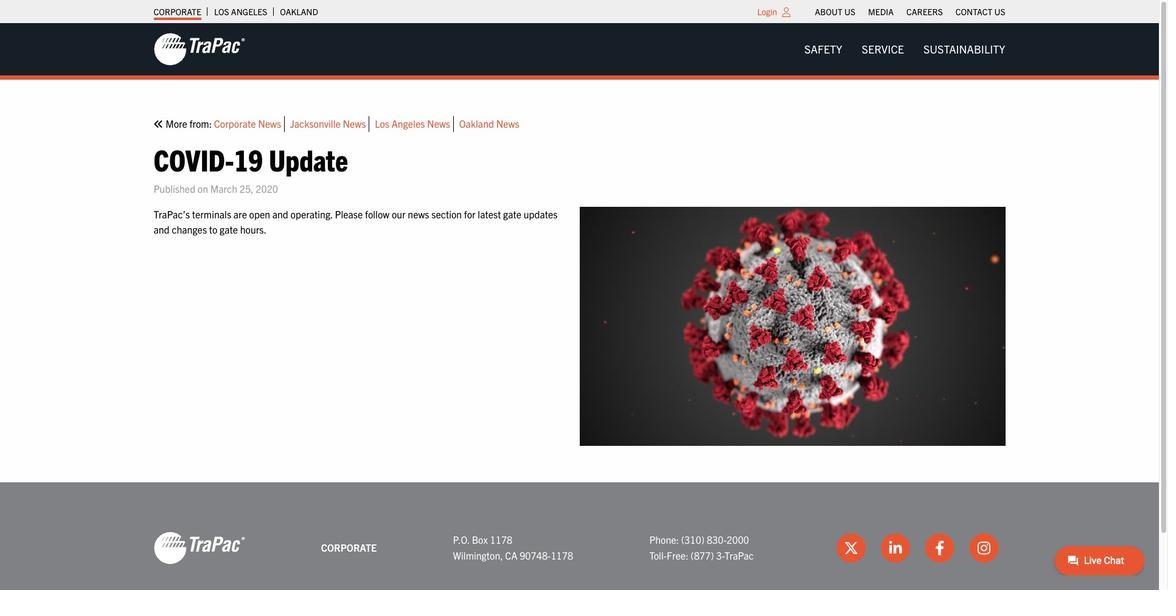Task type: vqa. For each thing, say whether or not it's contained in the screenshot.
Your Email text box
no



Task type: locate. For each thing, give the bounding box(es) containing it.
1 vertical spatial and
[[154, 224, 170, 236]]

corporate inside covid-19 update article
[[214, 118, 256, 130]]

coronavirus image
[[580, 207, 1006, 446]]

light image
[[783, 7, 791, 17]]

oakland news
[[460, 118, 520, 130]]

oakland
[[280, 6, 318, 17], [460, 118, 494, 130]]

830-
[[707, 534, 727, 546]]

1 vertical spatial corporate image
[[154, 531, 245, 565]]

0 vertical spatial corporate
[[154, 6, 201, 17]]

0 horizontal spatial corporate
[[154, 6, 201, 17]]

1 vertical spatial los
[[375, 118, 390, 130]]

angeles
[[231, 6, 267, 17], [392, 118, 425, 130]]

us right contact
[[995, 6, 1006, 17]]

latest
[[478, 208, 501, 220]]

0 vertical spatial gate
[[504, 208, 522, 220]]

covid-19 update published on march 25, 2020
[[154, 140, 348, 195]]

1178
[[490, 534, 513, 546], [551, 550, 574, 562]]

us inside contact us link
[[995, 6, 1006, 17]]

changes
[[172, 224, 207, 236]]

0 vertical spatial menu bar
[[809, 3, 1012, 20]]

los
[[214, 6, 229, 17], [375, 118, 390, 130]]

solid image
[[154, 119, 163, 129]]

operating.
[[291, 208, 333, 220]]

update
[[269, 140, 348, 178]]

0 vertical spatial and
[[273, 208, 289, 220]]

los inside covid-19 update article
[[375, 118, 390, 130]]

us inside about us link
[[845, 6, 856, 17]]

and right open
[[273, 208, 289, 220]]

corporate
[[154, 6, 201, 17], [214, 118, 256, 130], [321, 542, 377, 554]]

1 horizontal spatial and
[[273, 208, 289, 220]]

0 vertical spatial los
[[214, 6, 229, 17]]

0 horizontal spatial gate
[[220, 224, 238, 236]]

menu bar
[[809, 3, 1012, 20], [795, 37, 1016, 62]]

footer
[[0, 483, 1160, 591]]

1 corporate image from the top
[[154, 32, 245, 66]]

us right about
[[845, 6, 856, 17]]

and
[[273, 208, 289, 220], [154, 224, 170, 236]]

1 horizontal spatial gate
[[504, 208, 522, 220]]

safety link
[[795, 37, 853, 62]]

0 horizontal spatial us
[[845, 6, 856, 17]]

0 vertical spatial angeles
[[231, 6, 267, 17]]

and down trapac's
[[154, 224, 170, 236]]

los right corporate link
[[214, 6, 229, 17]]

gate right latest
[[504, 208, 522, 220]]

oakland link
[[280, 3, 318, 20]]

1 horizontal spatial us
[[995, 6, 1006, 17]]

more
[[166, 118, 187, 130]]

0 horizontal spatial oakland
[[280, 6, 318, 17]]

2 us from the left
[[995, 6, 1006, 17]]

0 vertical spatial corporate image
[[154, 32, 245, 66]]

los angeles link
[[214, 3, 267, 20]]

us
[[845, 6, 856, 17], [995, 6, 1006, 17]]

0 horizontal spatial los
[[214, 6, 229, 17]]

los for los angeles
[[214, 6, 229, 17]]

1178 up ca
[[490, 534, 513, 546]]

los for los angeles news
[[375, 118, 390, 130]]

1 horizontal spatial los
[[375, 118, 390, 130]]

march
[[210, 183, 237, 195]]

to
[[209, 224, 218, 236]]

1 vertical spatial corporate
[[214, 118, 256, 130]]

gate
[[504, 208, 522, 220], [220, 224, 238, 236]]

1 horizontal spatial corporate
[[214, 118, 256, 130]]

2 horizontal spatial corporate
[[321, 542, 377, 554]]

1 vertical spatial gate
[[220, 224, 238, 236]]

menu bar containing safety
[[795, 37, 1016, 62]]

contact us link
[[956, 3, 1006, 20]]

angeles for los angeles news
[[392, 118, 425, 130]]

footer containing p.o. box 1178
[[0, 483, 1160, 591]]

2 news from the left
[[343, 118, 366, 130]]

1 vertical spatial oakland
[[460, 118, 494, 130]]

about
[[816, 6, 843, 17]]

2000
[[727, 534, 750, 546]]

1 vertical spatial angeles
[[392, 118, 425, 130]]

careers
[[907, 6, 944, 17]]

media link
[[869, 3, 894, 20]]

service
[[862, 42, 905, 56]]

corporate inside footer
[[321, 542, 377, 554]]

menu bar down careers link
[[795, 37, 1016, 62]]

1 horizontal spatial 1178
[[551, 550, 574, 562]]

p.o. box 1178 wilmington, ca 90748-1178
[[453, 534, 574, 562]]

jacksonville news
[[290, 118, 366, 130]]

2020
[[256, 183, 278, 195]]

updates
[[524, 208, 558, 220]]

1178 right ca
[[551, 550, 574, 562]]

ca
[[506, 550, 518, 562]]

careers link
[[907, 3, 944, 20]]

0 horizontal spatial angeles
[[231, 6, 267, 17]]

p.o.
[[453, 534, 470, 546]]

menu bar containing about us
[[809, 3, 1012, 20]]

1 horizontal spatial angeles
[[392, 118, 425, 130]]

phone: (310) 830-2000 toll-free: (877) 3-trapac
[[650, 534, 754, 562]]

corporate image
[[154, 32, 245, 66], [154, 531, 245, 565]]

los right "jacksonville news" link
[[375, 118, 390, 130]]

0 horizontal spatial 1178
[[490, 534, 513, 546]]

us for about us
[[845, 6, 856, 17]]

1 us from the left
[[845, 6, 856, 17]]

2 vertical spatial corporate
[[321, 542, 377, 554]]

open
[[249, 208, 270, 220]]

los angeles news
[[375, 118, 451, 130]]

90748-
[[520, 550, 551, 562]]

0 vertical spatial oakland
[[280, 6, 318, 17]]

oakland inside covid-19 update article
[[460, 118, 494, 130]]

menu bar up service
[[809, 3, 1012, 20]]

oakland for oakland
[[280, 6, 318, 17]]

jacksonville
[[290, 118, 341, 130]]

1 horizontal spatial oakland
[[460, 118, 494, 130]]

angeles inside covid-19 update article
[[392, 118, 425, 130]]

trapac's
[[154, 208, 190, 220]]

1 vertical spatial menu bar
[[795, 37, 1016, 62]]

gate right 'to'
[[220, 224, 238, 236]]

news
[[258, 118, 281, 130], [343, 118, 366, 130], [427, 118, 451, 130], [497, 118, 520, 130]]



Task type: describe. For each thing, give the bounding box(es) containing it.
covid-
[[154, 140, 234, 178]]

toll-
[[650, 550, 667, 562]]

trapac
[[725, 550, 754, 562]]

corporate link
[[154, 3, 201, 20]]

wilmington,
[[453, 550, 503, 562]]

about us
[[816, 6, 856, 17]]

on
[[198, 183, 208, 195]]

covid-19 update article
[[154, 116, 1006, 446]]

contact
[[956, 6, 993, 17]]

service link
[[853, 37, 914, 62]]

about us link
[[816, 3, 856, 20]]

oakland for oakland news
[[460, 118, 494, 130]]

(310)
[[682, 534, 705, 546]]

for
[[464, 208, 476, 220]]

news
[[408, 208, 430, 220]]

los angeles news link
[[375, 116, 454, 132]]

our
[[392, 208, 406, 220]]

section
[[432, 208, 462, 220]]

phone:
[[650, 534, 680, 546]]

login
[[758, 6, 778, 17]]

angeles for los angeles
[[231, 6, 267, 17]]

login link
[[758, 6, 778, 17]]

published
[[154, 183, 196, 195]]

us for contact us
[[995, 6, 1006, 17]]

more from: corporate news
[[163, 118, 281, 130]]

follow
[[365, 208, 390, 220]]

1 news from the left
[[258, 118, 281, 130]]

sustainability
[[924, 42, 1006, 56]]

0 vertical spatial 1178
[[490, 534, 513, 546]]

1 vertical spatial 1178
[[551, 550, 574, 562]]

3 news from the left
[[427, 118, 451, 130]]

(877)
[[691, 550, 715, 562]]

media
[[869, 6, 894, 17]]

hours.
[[240, 224, 267, 236]]

terminals
[[192, 208, 231, 220]]

please
[[335, 208, 363, 220]]

19
[[234, 140, 263, 178]]

3-
[[717, 550, 725, 562]]

free:
[[667, 550, 689, 562]]

sustainability link
[[914, 37, 1016, 62]]

2 corporate image from the top
[[154, 531, 245, 565]]

box
[[472, 534, 488, 546]]

from:
[[190, 118, 212, 130]]

are
[[234, 208, 247, 220]]

contact us
[[956, 6, 1006, 17]]

corporate news link
[[214, 116, 285, 132]]

25,
[[240, 183, 254, 195]]

los angeles
[[214, 6, 267, 17]]

oakland news link
[[460, 116, 520, 132]]

0 horizontal spatial and
[[154, 224, 170, 236]]

4 news from the left
[[497, 118, 520, 130]]

trapac's terminals are open and operating.  please follow our news section for latest gate updates and changes to gate hours.
[[154, 208, 558, 236]]

safety
[[805, 42, 843, 56]]

jacksonville news link
[[290, 116, 370, 132]]



